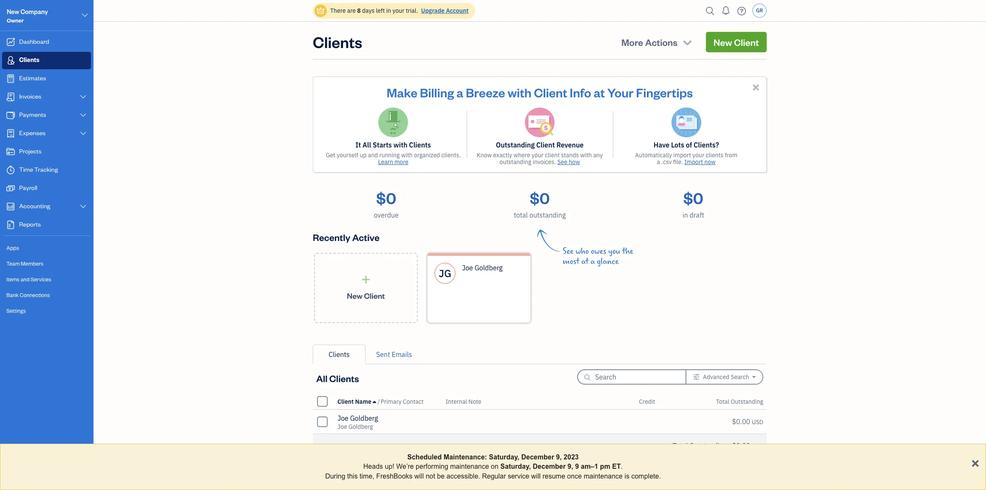 Task type: locate. For each thing, give the bounding box(es) containing it.
0 vertical spatial new client link
[[706, 32, 767, 52]]

on
[[491, 463, 499, 470]]

chevron large down image
[[81, 10, 89, 20], [79, 130, 87, 137]]

it
[[356, 141, 361, 149]]

9, left 9
[[568, 463, 573, 470]]

will
[[414, 473, 424, 480], [531, 473, 541, 480]]

dashboard link
[[2, 34, 91, 51]]

clients up estimates
[[19, 56, 39, 64]]

usd inside $0.00 usd
[[752, 418, 763, 426]]

1 chevron large down image from the top
[[79, 94, 87, 100]]

accessible.
[[447, 473, 480, 480]]

2 chevron large down image from the top
[[79, 112, 87, 119]]

1 horizontal spatial a
[[591, 257, 595, 267]]

client left name
[[338, 398, 354, 405]]

primary
[[381, 398, 402, 405]]

clients
[[706, 151, 724, 159]]

outstanding
[[500, 158, 531, 166], [530, 211, 566, 219]]

chevron large down image down estimates link
[[79, 94, 87, 100]]

3 chevron large down image from the top
[[79, 203, 87, 210]]

3 $0 from the left
[[683, 188, 703, 208]]

2 usd from the top
[[752, 443, 763, 450]]

chevron large down image inside invoices link
[[79, 94, 87, 100]]

2 $0 from the left
[[530, 188, 550, 208]]

a inside have lots of clients? automatically import your clients from a .csv file. import now
[[657, 158, 660, 166]]

clients down there
[[313, 32, 362, 52]]

0 vertical spatial internal
[[446, 398, 467, 405]]

close image
[[751, 82, 761, 92]]

0 horizontal spatial total
[[673, 442, 688, 450]]

client
[[734, 36, 759, 48], [534, 84, 567, 100], [536, 141, 555, 149], [364, 291, 385, 300], [338, 398, 354, 405]]

will up or
[[531, 473, 541, 480]]

1 horizontal spatial internal
[[891, 445, 913, 452]]

chart image
[[6, 202, 16, 211]]

clients
[[313, 32, 362, 52], [19, 56, 39, 64], [409, 141, 431, 149], [329, 350, 350, 359], [329, 372, 359, 384], [551, 469, 571, 477]]

once
[[567, 473, 582, 480]]

1 vertical spatial outstanding
[[530, 211, 566, 219]]

there are 8 days left in your trial. upgrade account
[[330, 7, 469, 14]]

1 vertical spatial new
[[714, 36, 732, 48]]

client left info at the top of page
[[534, 84, 567, 100]]

0 horizontal spatial new
[[7, 8, 19, 16]]

any
[[593, 151, 603, 159]]

0 vertical spatial goldberg
[[475, 264, 503, 272]]

items
[[6, 276, 20, 283]]

new down notifications image
[[714, 36, 732, 48]]

usd down total outstanding link
[[752, 418, 763, 426]]

in inside $0 in draft
[[683, 211, 688, 219]]

recently
[[313, 231, 350, 243]]

$0 inside $0 in draft
[[683, 188, 703, 208]]

new client down plus image
[[347, 291, 385, 300]]

client up client
[[536, 141, 555, 149]]

resume
[[543, 473, 565, 480]]

in right left
[[386, 7, 391, 14]]

2 horizontal spatial your
[[693, 151, 704, 159]]

expand timer details image
[[849, 444, 857, 454]]

chevron large down image inside payments link
[[79, 112, 87, 119]]

0 vertical spatial 9,
[[556, 454, 562, 461]]

account
[[446, 7, 469, 14]]

0 horizontal spatial and
[[21, 276, 30, 283]]

$0.00 down total outstanding link
[[732, 417, 750, 426]]

0 horizontal spatial all
[[316, 372, 328, 384]]

see up "most" on the right
[[563, 247, 574, 256]]

with
[[508, 84, 532, 100], [393, 141, 407, 149], [401, 151, 413, 159], [580, 151, 592, 159]]

1 vertical spatial outstanding
[[731, 398, 763, 405]]

of left 1
[[328, 468, 334, 477]]

0 vertical spatial outstanding
[[500, 158, 531, 166]]

time,
[[360, 473, 374, 480]]

client image
[[6, 56, 16, 65]]

clients up organized
[[409, 141, 431, 149]]

during
[[325, 473, 345, 480]]

1 vertical spatial usd
[[752, 443, 763, 450]]

from
[[725, 151, 738, 159]]

joe for joe goldberg
[[462, 264, 473, 272]]

in left draft
[[683, 211, 688, 219]]

0 vertical spatial saturday,
[[489, 454, 519, 461]]

and right up
[[368, 151, 378, 159]]

see for see who owes you the most at a glance
[[563, 247, 574, 256]]

1 vertical spatial joe
[[338, 414, 349, 423]]

maintenance down pm
[[584, 473, 623, 480]]

1 vertical spatial saturday,
[[500, 463, 531, 470]]

1 horizontal spatial your
[[532, 151, 544, 159]]

goldberg
[[475, 264, 503, 272], [350, 414, 378, 423], [349, 423, 373, 431]]

client name link
[[338, 398, 378, 405]]

settings image
[[693, 374, 700, 380]]

joe
[[462, 264, 473, 272], [338, 414, 349, 423], [338, 423, 347, 431]]

outstanding left invoices.
[[500, 158, 531, 166]]

new client down go to help icon
[[714, 36, 759, 48]]

0 horizontal spatial new client link
[[314, 253, 418, 323]]

1 vertical spatial of
[[328, 468, 334, 477]]

0 horizontal spatial will
[[414, 473, 424, 480]]

0 vertical spatial usd
[[752, 418, 763, 426]]

$0.00 right the ':'
[[732, 442, 750, 450]]

accounting
[[19, 202, 50, 210]]

1 vertical spatial internal
[[891, 445, 913, 452]]

at down who
[[581, 257, 589, 267]]

1 vertical spatial a
[[657, 158, 660, 166]]

1 horizontal spatial of
[[686, 141, 692, 149]]

1 horizontal spatial at
[[594, 84, 605, 100]]

1 vertical spatial clients link
[[313, 345, 366, 364]]

new inside new company owner
[[7, 8, 19, 16]]

outstanding for total outstanding
[[731, 398, 763, 405]]

sent emails
[[376, 350, 412, 359]]

december up resume
[[533, 463, 566, 470]]

maintenance:
[[444, 454, 487, 461]]

payroll
[[19, 184, 37, 192]]

a left the .csv
[[657, 158, 660, 166]]

1 horizontal spatial new
[[347, 291, 363, 300]]

0 horizontal spatial clients link
[[2, 52, 91, 69]]

9,
[[556, 454, 562, 461], [568, 463, 573, 470]]

0 vertical spatial $0.00
[[732, 417, 750, 426]]

2 horizontal spatial $0
[[683, 188, 703, 208]]

0 vertical spatial new client
[[714, 36, 759, 48]]

reports link
[[2, 216, 91, 234]]

2 horizontal spatial outstanding
[[731, 398, 763, 405]]

0 horizontal spatial at
[[581, 257, 589, 267]]

1 horizontal spatial outstanding
[[689, 442, 727, 450]]

1 vertical spatial new client link
[[314, 253, 418, 323]]

1 horizontal spatial all
[[363, 141, 371, 149]]

will left not
[[414, 473, 424, 480]]

your left trial.
[[393, 7, 404, 14]]

saturday, up on
[[489, 454, 519, 461]]

of right lots
[[686, 141, 692, 149]]

clients inside main 'element'
[[19, 56, 39, 64]]

chevron large down image down payroll link
[[79, 203, 87, 210]]

and right items
[[21, 276, 30, 283]]

1 usd from the top
[[752, 418, 763, 426]]

$0 inside $0 total outstanding
[[530, 188, 550, 208]]

chevrondown image
[[682, 36, 693, 48]]

up!
[[385, 463, 394, 470]]

total outstanding : $0.00 usd
[[673, 442, 763, 450]]

a right the billing
[[457, 84, 463, 100]]

0 vertical spatial new
[[7, 8, 19, 16]]

0 horizontal spatial in
[[386, 7, 391, 14]]

active
[[352, 231, 380, 243]]

$0 up overdue
[[376, 188, 396, 208]]

1 vertical spatial at
[[581, 257, 589, 267]]

new up owner
[[7, 8, 19, 16]]

1 horizontal spatial and
[[368, 151, 378, 159]]

bank connections
[[6, 292, 50, 298]]

0 vertical spatial a
[[457, 84, 463, 100]]

joe for joe goldberg joe goldberg
[[338, 414, 349, 423]]

0 vertical spatial maintenance
[[450, 463, 489, 470]]

1 horizontal spatial new client link
[[706, 32, 767, 52]]

.
[[621, 463, 623, 470]]

open in new window image
[[944, 444, 951, 454]]

0 vertical spatial of
[[686, 141, 692, 149]]

Search text field
[[595, 370, 672, 384]]

0 vertical spatial and
[[368, 151, 378, 159]]

advanced
[[703, 373, 729, 381]]

there
[[330, 7, 346, 14]]

1 horizontal spatial total
[[716, 398, 729, 405]]

0 horizontal spatial internal
[[446, 398, 467, 405]]

team members link
[[2, 256, 91, 271]]

all inside it all starts with clients get yourself up and running with organized clients. learn more
[[363, 141, 371, 149]]

0 horizontal spatial a
[[457, 84, 463, 100]]

december
[[521, 454, 554, 461], [533, 463, 566, 470]]

settings
[[6, 307, 26, 314]]

clients link up all clients
[[313, 345, 366, 364]]

chevron large down image
[[79, 94, 87, 100], [79, 112, 87, 119], [79, 203, 87, 210]]

0 horizontal spatial maintenance
[[450, 463, 489, 470]]

accounting link
[[2, 198, 91, 216]]

0 horizontal spatial 9,
[[556, 454, 562, 461]]

usd
[[752, 418, 763, 426], [752, 443, 763, 450]]

0 vertical spatial all
[[363, 141, 371, 149]]

your inside have lots of clients? automatically import your clients from a .csv file. import now
[[693, 151, 704, 159]]

and inside it all starts with clients get yourself up and running with organized clients. learn more
[[368, 151, 378, 159]]

1 vertical spatial 9,
[[568, 463, 573, 470]]

caretup image
[[373, 398, 376, 405]]

chevron large down image down invoices link
[[79, 112, 87, 119]]

0 horizontal spatial outstanding
[[496, 141, 535, 149]]

maintenance down the 'maintenance:'
[[450, 463, 489, 470]]

8
[[357, 7, 361, 14]]

1 vertical spatial $0.00
[[732, 442, 750, 450]]

2 vertical spatial chevron large down image
[[79, 203, 87, 210]]

0 horizontal spatial your
[[393, 7, 404, 14]]

0 vertical spatial chevron large down image
[[81, 10, 89, 20]]

saturday,
[[489, 454, 519, 461], [500, 463, 531, 470]]

0 vertical spatial in
[[386, 7, 391, 14]]

goldberg for joe goldberg
[[475, 264, 503, 272]]

1 vertical spatial goldberg
[[350, 414, 378, 423]]

usd inside total outstanding : $0.00 usd
[[752, 443, 763, 450]]

gr button
[[752, 3, 767, 18]]

bank
[[6, 292, 19, 298]]

make billing a breeze with client info at your fingertips
[[387, 84, 693, 100]]

at right info at the top of page
[[594, 84, 605, 100]]

.csv
[[662, 158, 672, 166]]

1 vertical spatial total
[[673, 442, 688, 450]]

2 horizontal spatial a
[[657, 158, 660, 166]]

1 vertical spatial chevron large down image
[[79, 112, 87, 119]]

1 $0 from the left
[[376, 188, 396, 208]]

recently active
[[313, 231, 380, 243]]

usd down $0.00 usd
[[752, 443, 763, 450]]

clients left 9
[[551, 469, 571, 477]]

× button
[[971, 454, 979, 470]]

it all starts with clients image
[[378, 108, 408, 137]]

total for total outstanding
[[716, 398, 729, 405]]

0 vertical spatial joe
[[462, 264, 473, 272]]

$0 up draft
[[683, 188, 703, 208]]

december up archived
[[521, 454, 554, 461]]

we're
[[396, 463, 414, 470]]

all clients
[[316, 372, 359, 384]]

1 horizontal spatial clients link
[[313, 345, 366, 364]]

upgrade account link
[[419, 7, 469, 14]]

your down outstanding client revenue
[[532, 151, 544, 159]]

1 horizontal spatial $0
[[530, 188, 550, 208]]

report image
[[6, 221, 16, 229]]

search
[[731, 373, 749, 381]]

regular
[[482, 473, 506, 480]]

2 vertical spatial a
[[591, 257, 595, 267]]

total outstanding
[[716, 398, 763, 405]]

with up running
[[393, 141, 407, 149]]

new down plus image
[[347, 291, 363, 300]]

1 horizontal spatial will
[[531, 473, 541, 480]]

1 horizontal spatial 9,
[[568, 463, 573, 470]]

see inside see who owes you the most at a glance
[[563, 247, 574, 256]]

outstanding right total on the right
[[530, 211, 566, 219]]

view archived clients or deleted
[[509, 469, 571, 489]]

glance
[[597, 257, 619, 267]]

clients inside it all starts with clients get yourself up and running with organized clients. learn more
[[409, 141, 431, 149]]

1 vertical spatial see
[[563, 247, 574, 256]]

$0 in draft
[[683, 188, 704, 219]]

running
[[379, 151, 400, 159]]

info
[[570, 84, 591, 100]]

have lots of clients? automatically import your clients from a .csv file. import now
[[635, 141, 738, 166]]

emails
[[392, 350, 412, 359]]

0 horizontal spatial new client
[[347, 291, 385, 300]]

see who owes you the most at a glance
[[563, 247, 633, 267]]

all
[[363, 141, 371, 149], [316, 372, 328, 384]]

outstanding inside the know exactly where your client stands with any outstanding invoices.
[[500, 158, 531, 166]]

name
[[355, 398, 371, 405]]

$0 down invoices.
[[530, 188, 550, 208]]

see left how
[[557, 158, 567, 166]]

clients up client name
[[329, 372, 359, 384]]

1 vertical spatial december
[[533, 463, 566, 470]]

0 vertical spatial total
[[716, 398, 729, 405]]

clients link up estimates link
[[2, 52, 91, 69]]

2 will from the left
[[531, 473, 541, 480]]

at
[[594, 84, 605, 100], [581, 257, 589, 267]]

$0.00 usd
[[732, 417, 763, 426]]

payroll link
[[2, 180, 91, 197]]

1 horizontal spatial in
[[683, 211, 688, 219]]

outstanding for total outstanding : $0.00 usd
[[689, 442, 727, 450]]

0 vertical spatial chevron large down image
[[79, 94, 87, 100]]

know exactly where your client stands with any outstanding invoices.
[[477, 151, 603, 166]]

saturday, up service
[[500, 463, 531, 470]]

9, left "2023"
[[556, 454, 562, 461]]

× dialog
[[0, 444, 986, 490]]

0 vertical spatial see
[[557, 158, 567, 166]]

total
[[514, 211, 528, 219]]

$0 inside $0 overdue
[[376, 188, 396, 208]]

2 vertical spatial outstanding
[[689, 442, 727, 450]]

0 horizontal spatial $0
[[376, 188, 396, 208]]

with left any
[[580, 151, 592, 159]]

0 horizontal spatial of
[[328, 468, 334, 477]]

your down clients?
[[693, 151, 704, 159]]

1 horizontal spatial new client
[[714, 36, 759, 48]]

1 vertical spatial in
[[683, 211, 688, 219]]

a down owes
[[591, 257, 595, 267]]

of inside have lots of clients? automatically import your clients from a .csv file. import now
[[686, 141, 692, 149]]

1 vertical spatial and
[[21, 276, 30, 283]]

1 vertical spatial maintenance
[[584, 473, 623, 480]]

$0 for $0 overdue
[[376, 188, 396, 208]]

0 vertical spatial clients link
[[2, 52, 91, 69]]

9
[[575, 463, 579, 470]]

clients up all clients
[[329, 350, 350, 359]]

time
[[19, 165, 33, 173]]



Task type: describe. For each thing, give the bounding box(es) containing it.
dashboard
[[19, 37, 49, 45]]

learn
[[378, 158, 393, 166]]

internal note
[[446, 398, 481, 405]]

this
[[347, 473, 358, 480]]

2 horizontal spatial new
[[714, 36, 732, 48]]

company
[[20, 8, 48, 16]]

plus image
[[361, 275, 371, 284]]

who
[[576, 247, 589, 256]]

sent emails link
[[366, 345, 423, 364]]

crown image
[[316, 6, 325, 15]]

invoices.
[[533, 158, 556, 166]]

1–1
[[313, 468, 325, 477]]

fingertips
[[636, 84, 693, 100]]

jg
[[439, 267, 451, 280]]

how
[[569, 158, 580, 166]]

your for there
[[393, 7, 404, 14]]

your for have
[[693, 151, 704, 159]]

2 $0.00 from the top
[[732, 442, 750, 450]]

2 vertical spatial goldberg
[[349, 423, 373, 431]]

client
[[545, 151, 560, 159]]

chevron large down image for accounting
[[79, 203, 87, 210]]

apps
[[6, 244, 19, 251]]

go to help image
[[735, 4, 749, 17]]

apps link
[[2, 241, 91, 255]]

0 vertical spatial outstanding
[[496, 141, 535, 149]]

connections
[[20, 292, 50, 298]]

money image
[[6, 184, 16, 193]]

total for total outstanding : $0.00 usd
[[673, 442, 688, 450]]

deleted
[[533, 481, 554, 489]]

$0 overdue
[[374, 188, 399, 219]]

internal for internal note
[[446, 398, 467, 405]]

note
[[469, 398, 481, 405]]

with right the breeze
[[508, 84, 532, 100]]

projects
[[19, 147, 42, 155]]

goldberg for joe goldberg joe goldberg
[[350, 414, 378, 423]]

$0 for $0 total outstanding
[[530, 188, 550, 208]]

notifications image
[[719, 2, 733, 19]]

outstanding inside $0 total outstanding
[[530, 211, 566, 219]]

yourself
[[337, 151, 358, 159]]

team
[[6, 260, 20, 267]]

1 $0.00 from the top
[[732, 417, 750, 426]]

stands
[[561, 151, 579, 159]]

invoice image
[[6, 93, 16, 101]]

import
[[673, 151, 691, 159]]

timer image
[[6, 166, 16, 174]]

caretdown image
[[752, 374, 756, 380]]

$0 total outstanding
[[514, 188, 566, 219]]

outstanding client revenue
[[496, 141, 584, 149]]

contact
[[403, 398, 424, 405]]

0 vertical spatial december
[[521, 454, 554, 461]]

payments link
[[2, 107, 91, 124]]

know
[[477, 151, 492, 159]]

project image
[[6, 148, 16, 156]]

1 vertical spatial all
[[316, 372, 328, 384]]

complete.
[[631, 473, 661, 480]]

are
[[347, 7, 356, 14]]

clients?
[[694, 141, 719, 149]]

more actions
[[621, 36, 678, 48]]

advanced search button
[[686, 370, 763, 384]]

your inside the know exactly where your client stands with any outstanding invoices.
[[532, 151, 544, 159]]

am–1
[[581, 463, 598, 470]]

exactly
[[493, 151, 512, 159]]

items and services link
[[2, 272, 91, 287]]

/
[[378, 398, 380, 405]]

clients.
[[441, 151, 461, 159]]

time tracking
[[19, 165, 58, 173]]

owner
[[7, 17, 24, 24]]

gr
[[756, 7, 763, 14]]

main element
[[0, 0, 115, 490]]

with right running
[[401, 151, 413, 159]]

organized
[[414, 151, 440, 159]]

billing
[[420, 84, 454, 100]]

1
[[338, 468, 342, 477]]

1 horizontal spatial maintenance
[[584, 473, 623, 480]]

settings link
[[2, 304, 91, 318]]

1 will from the left
[[414, 473, 424, 480]]

get
[[326, 151, 335, 159]]

joe goldberg joe goldberg
[[338, 414, 378, 431]]

more actions button
[[614, 32, 701, 52]]

0 vertical spatial at
[[594, 84, 605, 100]]

credit link
[[639, 398, 655, 405]]

scheduled
[[407, 454, 442, 461]]

expenses
[[19, 129, 46, 137]]

with inside the know exactly where your client stands with any outstanding invoices.
[[580, 151, 592, 159]]

2 vertical spatial new
[[347, 291, 363, 300]]

heads
[[363, 463, 383, 470]]

1 vertical spatial chevron large down image
[[79, 130, 87, 137]]

archived
[[524, 469, 550, 477]]

up
[[360, 151, 367, 159]]

chevron large down image for payments
[[79, 112, 87, 119]]

at inside see who owes you the most at a glance
[[581, 257, 589, 267]]

import
[[684, 158, 703, 166]]

$0 for $0 in draft
[[683, 188, 703, 208]]

estimates link
[[2, 70, 91, 88]]

sent
[[376, 350, 390, 359]]

chevron large down image for invoices
[[79, 94, 87, 100]]

1 vertical spatial new client
[[347, 291, 385, 300]]

dashboard image
[[6, 38, 16, 46]]

payment image
[[6, 111, 16, 119]]

1–1 of 1
[[313, 468, 342, 477]]

and inside 'items and services' link
[[21, 276, 30, 283]]

client down plus image
[[364, 291, 385, 300]]

upgrade
[[421, 7, 445, 14]]

a inside see who owes you the most at a glance
[[591, 257, 595, 267]]

see for see how
[[557, 158, 567, 166]]

2023
[[564, 454, 579, 461]]

most
[[563, 257, 579, 267]]

internal for internal
[[891, 445, 913, 452]]

have lots of clients? image
[[671, 108, 701, 137]]

client down go to help icon
[[734, 36, 759, 48]]

projects link
[[2, 143, 91, 161]]

view archived clients link
[[501, 466, 578, 480]]

2 vertical spatial joe
[[338, 423, 347, 431]]

automatically
[[635, 151, 672, 159]]

see how
[[557, 158, 580, 166]]

expense image
[[6, 129, 16, 138]]

bank connections link
[[2, 288, 91, 303]]

invoices
[[19, 92, 41, 100]]

clients inside view archived clients or deleted
[[551, 469, 571, 477]]

you
[[608, 247, 620, 256]]

more
[[395, 158, 408, 166]]

the
[[622, 247, 633, 256]]

estimate image
[[6, 74, 16, 83]]

advanced search
[[703, 373, 749, 381]]

×
[[971, 454, 979, 470]]

trial.
[[406, 7, 418, 14]]

more
[[621, 36, 643, 48]]

breeze
[[466, 84, 505, 100]]

lots
[[671, 141, 684, 149]]

items and services
[[6, 276, 51, 283]]

services
[[31, 276, 51, 283]]

search image
[[704, 4, 717, 17]]

outstanding client revenue image
[[525, 108, 555, 137]]

days
[[362, 7, 375, 14]]

where
[[514, 151, 530, 159]]

deleted link
[[533, 481, 554, 489]]

revenue
[[556, 141, 584, 149]]



Task type: vqa. For each thing, say whether or not it's contained in the screenshot.
Save button
no



